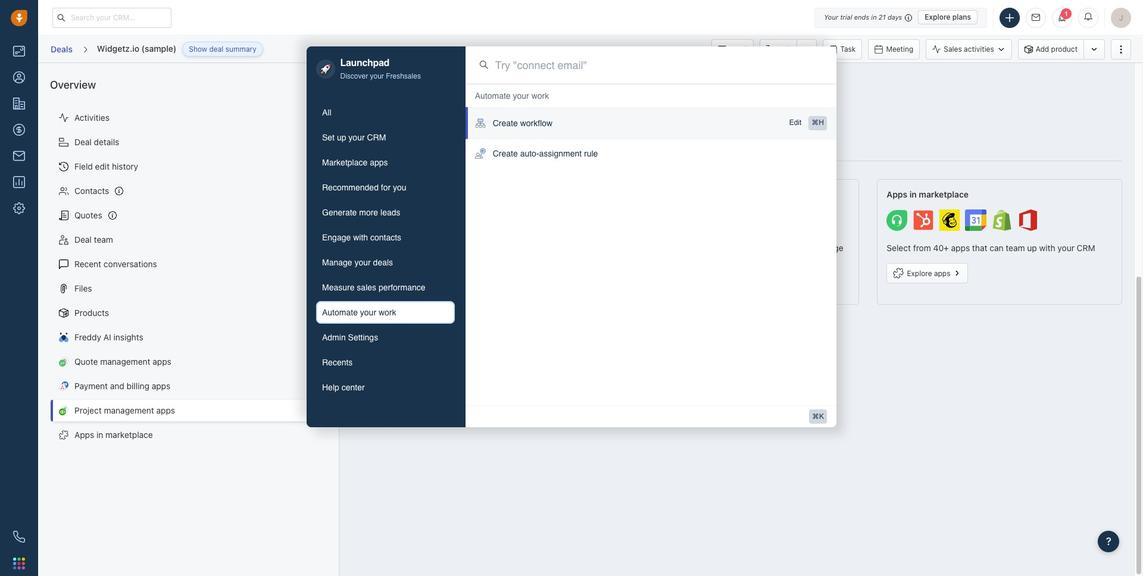 Task type: describe. For each thing, give the bounding box(es) containing it.
explore plans link
[[919, 10, 978, 24]]

0 horizontal spatial quote
[[74, 357, 98, 367]]

recents
[[322, 358, 353, 368]]

create for create quotes and proposals based on the deals in your crm
[[361, 243, 387, 253]]

days
[[888, 13, 903, 21]]

call
[[778, 44, 791, 53]]

performance
[[379, 283, 426, 293]]

widgetz.io (sample)
[[97, 43, 177, 53]]

Try "connect email" field
[[496, 57, 823, 73]]

insights
[[113, 333, 143, 343]]

billing
[[127, 381, 149, 392]]

work inside list of options list box
[[532, 91, 549, 101]]

with inside create invoices, share them with customers, and manage payments
[[733, 243, 749, 253]]

apps inside explore apps button
[[935, 269, 951, 278]]

h
[[819, 119, 825, 127]]

phone element
[[7, 525, 31, 549]]

deal
[[209, 45, 224, 54]]

0 horizontal spatial and
[[110, 381, 124, 392]]

customers,
[[752, 243, 794, 253]]

your inside launchpad discover your freshsales
[[370, 72, 384, 81]]

all
[[322, 108, 332, 118]]

your inside 'button'
[[355, 258, 371, 268]]

deal for deal details
[[74, 137, 92, 147]]

assignment
[[539, 149, 582, 159]]

add product button
[[1019, 39, 1084, 59]]

⌘ k
[[813, 413, 825, 421]]

center
[[342, 383, 365, 393]]

files
[[74, 284, 92, 294]]

1 horizontal spatial project
[[352, 74, 387, 87]]

payment and billing apps
[[74, 381, 171, 392]]

can
[[990, 243, 1004, 253]]

invoices,
[[652, 243, 686, 253]]

automate your work button
[[316, 302, 455, 324]]

k
[[820, 413, 825, 421]]

launchpad
[[340, 58, 390, 69]]

0 horizontal spatial team
[[94, 235, 113, 245]]

automate your work heading inside list of options list box
[[475, 90, 549, 102]]

all button
[[316, 102, 455, 124]]

quotes
[[74, 211, 102, 221]]

leads
[[381, 208, 401, 218]]

and inside create quotes and proposals based on the deals in your crm
[[418, 243, 432, 253]]

up inside set up your crm 'button'
[[337, 133, 346, 143]]

deals
[[51, 44, 73, 54]]

task button
[[823, 39, 863, 59]]

trial
[[841, 13, 853, 21]]

workflow
[[520, 119, 553, 128]]

crm for create quotes and proposals based on the deals in your crm
[[361, 255, 380, 265]]

21
[[879, 13, 886, 21]]

from
[[914, 243, 932, 253]]

field edit history
[[74, 162, 138, 172]]

0 vertical spatial quote management apps
[[361, 190, 462, 200]]

manage
[[813, 243, 844, 253]]

your inside "button"
[[360, 308, 377, 318]]

generate
[[322, 208, 357, 218]]

0 horizontal spatial marketplace
[[106, 430, 153, 440]]

explore for explore plans
[[925, 13, 951, 21]]

auto-
[[520, 149, 539, 159]]

management down payment and billing apps
[[104, 406, 154, 416]]

in inside create quotes and proposals based on the deals in your crm
[[549, 243, 556, 253]]

0 vertical spatial apps
[[887, 190, 908, 200]]

measure
[[322, 283, 355, 293]]

measure sales performance button
[[316, 277, 455, 299]]

history
[[112, 162, 138, 172]]

view
[[368, 281, 384, 290]]

manage
[[322, 258, 352, 268]]

in left 21
[[872, 13, 877, 21]]

1 horizontal spatial apps in marketplace
[[887, 190, 969, 200]]

edit
[[790, 119, 802, 127]]

payments
[[624, 255, 662, 265]]

automate inside automate your work "button"
[[322, 308, 358, 318]]

launchpad discover your freshsales
[[340, 58, 421, 81]]

freddy
[[74, 333, 101, 343]]

the
[[512, 243, 524, 253]]

Search your CRM... text field
[[52, 7, 172, 28]]

work inside "button"
[[379, 308, 396, 318]]

admin
[[322, 333, 346, 343]]

deal details
[[74, 137, 119, 147]]

crm for select from 40+ apps that can team up with your crm
[[1078, 243, 1096, 253]]

show deal summary
[[189, 45, 257, 54]]

marketplace apps button
[[316, 152, 455, 174]]

management up leads
[[388, 190, 440, 200]]

1 vertical spatial project management apps
[[74, 406, 175, 416]]

them
[[711, 243, 731, 253]]

your
[[825, 13, 839, 21]]

list of options list box
[[466, 84, 837, 168]]

meeting button
[[869, 39, 921, 59]]

1 vertical spatial up
[[1028, 243, 1038, 253]]

your inside 'button'
[[349, 133, 365, 143]]

call button
[[760, 39, 797, 59]]

mng settings image
[[316, 80, 324, 88]]

40+
[[934, 243, 950, 253]]

freshworks switcher image
[[13, 558, 25, 570]]

your inside list of options list box
[[513, 91, 530, 101]]

automate inside automate your work heading
[[475, 91, 511, 101]]

1
[[1065, 10, 1069, 17]]

widgetz.io
[[97, 43, 139, 53]]

generate more leads button
[[316, 202, 455, 224]]

quotes
[[389, 243, 415, 253]]

set up your crm button
[[316, 127, 455, 149]]

apps inside the marketplace apps button
[[370, 158, 388, 168]]

marketplace apps
[[322, 158, 388, 168]]

⌘ for k
[[813, 413, 820, 421]]

recent conversations
[[74, 259, 157, 269]]

and inside create invoices, share them with customers, and manage payments
[[797, 243, 811, 253]]

view apps
[[368, 281, 402, 290]]

automate your work inside list of options list box
[[475, 91, 549, 101]]

you
[[393, 183, 407, 193]]

email button
[[712, 39, 754, 59]]

measure sales performance
[[322, 283, 426, 293]]

add
[[1037, 45, 1050, 54]]

help center button
[[316, 377, 455, 399]]

press-command-k-to-open-and-close element
[[810, 410, 828, 424]]

sales
[[944, 45, 963, 54]]

product
[[1052, 45, 1078, 54]]

engage with contacts button
[[316, 227, 455, 249]]

explore plans
[[925, 13, 972, 21]]

create invoices, share them with customers, and manage payments
[[624, 243, 844, 265]]

admin settings
[[322, 333, 378, 343]]

plans
[[953, 13, 972, 21]]

in up from
[[910, 190, 917, 200]]

freddy ai insights
[[74, 333, 143, 343]]

admin settings button
[[316, 327, 455, 349]]



Task type: vqa. For each thing, say whether or not it's contained in the screenshot.
Files
yes



Task type: locate. For each thing, give the bounding box(es) containing it.
deals inside create quotes and proposals based on the deals in your crm
[[527, 243, 547, 253]]

email
[[730, 44, 748, 53]]

0 horizontal spatial quote management apps
[[74, 357, 171, 367]]

quote management apps up payment and billing apps
[[74, 357, 171, 367]]

manage your deals button
[[316, 252, 455, 274]]

sales
[[357, 283, 377, 293]]

1 vertical spatial ⌘
[[813, 413, 820, 421]]

management up payment and billing apps
[[100, 357, 150, 367]]

1 horizontal spatial with
[[733, 243, 749, 253]]

share
[[688, 243, 709, 253]]

apps in marketplace
[[887, 190, 969, 200], [74, 430, 153, 440]]

⌘ h
[[812, 119, 825, 127]]

create
[[493, 119, 518, 128], [493, 149, 518, 159], [361, 243, 387, 253], [624, 243, 650, 253]]

create for create invoices, share them with customers, and manage payments
[[624, 243, 650, 253]]

apps
[[887, 190, 908, 200], [74, 430, 94, 440]]

⌘ inside press-command-k-to-open-and-close "element"
[[813, 413, 820, 421]]

your trial ends in 21 days
[[825, 13, 903, 21]]

apps down payment
[[74, 430, 94, 440]]

team right the can at the right top of the page
[[1006, 243, 1026, 253]]

explore left the plans
[[925, 13, 951, 21]]

create left workflow
[[493, 119, 518, 128]]

management
[[389, 74, 454, 87], [388, 190, 440, 200], [100, 357, 150, 367], [104, 406, 154, 416]]

with
[[353, 233, 368, 243], [733, 243, 749, 253], [1040, 243, 1056, 253]]

create for create workflow
[[493, 119, 518, 128]]

1 vertical spatial deal
[[74, 235, 92, 245]]

quote up "more"
[[361, 190, 386, 200]]

1 link
[[1053, 7, 1073, 28]]

1 vertical spatial project
[[74, 406, 102, 416]]

create down engage with contacts
[[361, 243, 387, 253]]

phone image
[[13, 531, 25, 543]]

2 horizontal spatial with
[[1040, 243, 1056, 253]]

automate your work heading
[[475, 90, 549, 102], [475, 90, 549, 102]]

crm
[[367, 133, 386, 143], [1078, 243, 1096, 253], [361, 255, 380, 265]]

1 vertical spatial deals
[[373, 258, 393, 268]]

team
[[94, 235, 113, 245], [1006, 243, 1026, 253]]

help center
[[322, 383, 365, 393]]

⌘
[[812, 119, 819, 127], [813, 413, 820, 421]]

quote management apps up leads
[[361, 190, 462, 200]]

1 vertical spatial apps
[[74, 430, 94, 440]]

crm inside create quotes and proposals based on the deals in your crm
[[361, 255, 380, 265]]

create quotes and proposals based on the deals in your crm
[[361, 243, 575, 265]]

0 vertical spatial quote
[[361, 190, 386, 200]]

sales activities
[[944, 45, 995, 54]]

freshsales
[[386, 72, 421, 81]]

2 horizontal spatial and
[[797, 243, 811, 253]]

payment
[[74, 381, 108, 392]]

1 horizontal spatial quote
[[361, 190, 386, 200]]

create up payments
[[624, 243, 650, 253]]

deal left details
[[74, 137, 92, 147]]

1 deal from the top
[[74, 137, 92, 147]]

0 horizontal spatial deals
[[373, 258, 393, 268]]

explore inside button
[[908, 269, 933, 278]]

0 vertical spatial project management apps
[[352, 74, 480, 87]]

tab list containing all
[[316, 102, 455, 399]]

quote down freddy
[[74, 357, 98, 367]]

1 horizontal spatial up
[[1028, 243, 1038, 253]]

1 horizontal spatial and
[[418, 243, 432, 253]]

proposals
[[434, 243, 472, 253]]

2 vertical spatial crm
[[361, 255, 380, 265]]

0 vertical spatial up
[[337, 133, 346, 143]]

view apps button
[[361, 275, 420, 296]]

deals link
[[50, 40, 73, 58]]

explore for explore apps
[[908, 269, 933, 278]]

0 vertical spatial ⌘
[[812, 119, 819, 127]]

0 vertical spatial crm
[[367, 133, 386, 143]]

details
[[94, 137, 119, 147]]

recent
[[74, 259, 101, 269]]

quote
[[361, 190, 386, 200], [74, 357, 98, 367]]

help
[[322, 383, 339, 393]]

apps in marketplace up from
[[887, 190, 969, 200]]

in right the
[[549, 243, 556, 253]]

1 horizontal spatial marketplace
[[920, 190, 969, 200]]

recommended
[[322, 183, 379, 193]]

show
[[189, 45, 207, 54]]

activities
[[965, 45, 995, 54]]

deal up recent
[[74, 235, 92, 245]]

1 horizontal spatial deals
[[527, 243, 547, 253]]

recents button
[[316, 352, 455, 374]]

0 vertical spatial explore
[[925, 13, 951, 21]]

deals inside 'button'
[[373, 258, 393, 268]]

0 horizontal spatial project
[[74, 406, 102, 416]]

1 vertical spatial marketplace
[[106, 430, 153, 440]]

1 ⌘ from the top
[[812, 119, 819, 127]]

select from 40+ apps that can team up with your crm
[[887, 243, 1096, 253]]

up right the can at the right top of the page
[[1028, 243, 1038, 253]]

deal for deal team
[[74, 235, 92, 245]]

automate your work inside automate your work "button"
[[322, 308, 396, 318]]

create left auto-
[[493, 149, 518, 159]]

project management apps up all button
[[352, 74, 480, 87]]

0 horizontal spatial with
[[353, 233, 368, 243]]

and right quotes
[[418, 243, 432, 253]]

products
[[74, 308, 109, 318]]

automate
[[475, 91, 511, 101], [475, 91, 511, 101], [322, 308, 358, 318]]

0 horizontal spatial up
[[337, 133, 346, 143]]

1 horizontal spatial apps
[[887, 190, 908, 200]]

up right set
[[337, 133, 346, 143]]

for
[[381, 183, 391, 193]]

with inside button
[[353, 233, 368, 243]]

1 vertical spatial apps in marketplace
[[74, 430, 153, 440]]

manage your deals
[[322, 258, 393, 268]]

explore
[[925, 13, 951, 21], [908, 269, 933, 278]]

⌘ for h
[[812, 119, 819, 127]]

management up all button
[[389, 74, 454, 87]]

1 horizontal spatial team
[[1006, 243, 1026, 253]]

that
[[973, 243, 988, 253]]

work
[[532, 91, 549, 101], [532, 91, 549, 101], [379, 308, 396, 318]]

quote management apps
[[361, 190, 462, 200], [74, 357, 171, 367]]

rule
[[584, 149, 598, 159]]

and left manage at right top
[[797, 243, 811, 253]]

project management apps down payment and billing apps
[[74, 406, 175, 416]]

recommended for you
[[322, 183, 407, 193]]

(sample)
[[142, 43, 177, 53]]

create inside create invoices, share them with customers, and manage payments
[[624, 243, 650, 253]]

field
[[74, 162, 93, 172]]

based
[[474, 243, 498, 253]]

⌘ inside list of options list box
[[812, 119, 819, 127]]

set
[[322, 133, 335, 143]]

crm inside 'button'
[[367, 133, 386, 143]]

2 ⌘ from the top
[[813, 413, 820, 421]]

create inside create quotes and proposals based on the deals in your crm
[[361, 243, 387, 253]]

apps inside view apps button
[[386, 281, 402, 290]]

on
[[500, 243, 510, 253]]

explore down from
[[908, 269, 933, 278]]

recommended for you button
[[316, 177, 455, 199]]

deals
[[527, 243, 547, 253], [373, 258, 393, 268]]

1 vertical spatial crm
[[1078, 243, 1096, 253]]

marketplace up the 40+
[[920, 190, 969, 200]]

0 horizontal spatial apps in marketplace
[[74, 430, 153, 440]]

your inside create quotes and proposals based on the deals in your crm
[[558, 243, 575, 253]]

edit
[[95, 162, 110, 172]]

0 horizontal spatial apps
[[74, 430, 94, 440]]

contacts
[[371, 233, 402, 243]]

asana
[[505, 113, 525, 122]]

0 vertical spatial project
[[352, 74, 387, 87]]

and
[[418, 243, 432, 253], [797, 243, 811, 253], [110, 381, 124, 392]]

conversations
[[104, 259, 157, 269]]

1 horizontal spatial quote management apps
[[361, 190, 462, 200]]

0 vertical spatial deals
[[527, 243, 547, 253]]

1 vertical spatial quote management apps
[[74, 357, 171, 367]]

in down payment
[[97, 430, 103, 440]]

with right engage
[[353, 233, 368, 243]]

explore apps
[[908, 269, 951, 278]]

marketplace down payment and billing apps
[[106, 430, 153, 440]]

create auto-assignment rule
[[493, 149, 598, 159]]

1 vertical spatial quote
[[74, 357, 98, 367]]

apps
[[456, 74, 480, 87], [370, 158, 388, 168], [442, 190, 462, 200], [952, 243, 971, 253], [935, 269, 951, 278], [386, 281, 402, 290], [153, 357, 171, 367], [152, 381, 171, 392], [156, 406, 175, 416]]

0 vertical spatial marketplace
[[920, 190, 969, 200]]

more
[[359, 208, 378, 218]]

deals up view apps
[[373, 258, 393, 268]]

deals right the
[[527, 243, 547, 253]]

engage
[[322, 233, 351, 243]]

with right the can at the right top of the page
[[1040, 243, 1056, 253]]

apps in marketplace down payment and billing apps
[[74, 430, 153, 440]]

ends
[[855, 13, 870, 21]]

create for create auto-assignment rule
[[493, 149, 518, 159]]

2 deal from the top
[[74, 235, 92, 245]]

select
[[887, 243, 912, 253]]

apps up select
[[887, 190, 908, 200]]

and left billing
[[110, 381, 124, 392]]

engage with contacts
[[322, 233, 402, 243]]

project management apps
[[352, 74, 480, 87], [74, 406, 175, 416]]

0 horizontal spatial project management apps
[[74, 406, 175, 416]]

in
[[872, 13, 877, 21], [910, 190, 917, 200], [549, 243, 556, 253], [97, 430, 103, 440]]

add product
[[1037, 45, 1078, 54]]

0 vertical spatial apps in marketplace
[[887, 190, 969, 200]]

your
[[370, 72, 384, 81], [513, 91, 530, 101], [513, 91, 530, 101], [349, 133, 365, 143], [558, 243, 575, 253], [1058, 243, 1075, 253], [355, 258, 371, 268], [360, 308, 377, 318]]

0 vertical spatial deal
[[74, 137, 92, 147]]

settings
[[348, 333, 378, 343]]

project down launchpad
[[352, 74, 387, 87]]

tab list
[[316, 102, 455, 399]]

1 vertical spatial explore
[[908, 269, 933, 278]]

automate your work
[[475, 91, 549, 101], [475, 91, 549, 101], [322, 308, 396, 318]]

project down payment
[[74, 406, 102, 416]]

team up recent conversations
[[94, 235, 113, 245]]

with right the them
[[733, 243, 749, 253]]

1 horizontal spatial project management apps
[[352, 74, 480, 87]]



